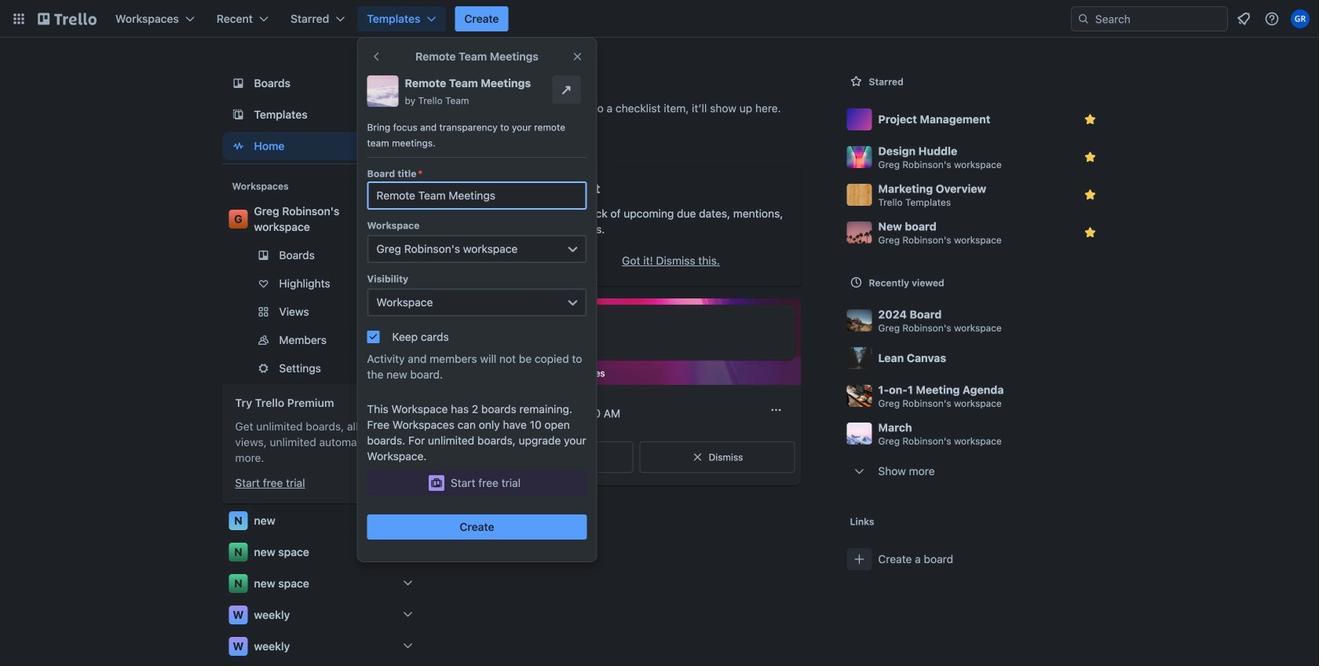 Task type: locate. For each thing, give the bounding box(es) containing it.
board image
[[229, 74, 248, 93]]

close popover image
[[572, 50, 584, 63]]

open information menu image
[[1265, 11, 1280, 27]]

click to unstar design huddle. it will be removed from your starred list. image
[[1083, 149, 1099, 165]]

primary element
[[0, 0, 1320, 38]]

back to home image
[[38, 6, 97, 31]]

None text field
[[367, 181, 587, 210]]

search image
[[1078, 13, 1090, 25]]

greg robinson (gregrobinson96) image
[[1291, 9, 1310, 28]]



Task type: vqa. For each thing, say whether or not it's contained in the screenshot.
Click To Unstar Project Management. It Will Be Removed From Your Starred List. Image
yes



Task type: describe. For each thing, give the bounding box(es) containing it.
add image
[[399, 331, 418, 350]]

click to unstar marketing overview. it will be removed from your starred list. image
[[1083, 187, 1099, 203]]

click to unstar new board. it will be removed from your starred list. image
[[1083, 225, 1099, 240]]

return to previous screen image
[[370, 50, 383, 63]]

Search field
[[1090, 8, 1228, 30]]

home image
[[229, 137, 248, 156]]

0 notifications image
[[1235, 9, 1254, 28]]

click to unstar project management. it will be removed from your starred list. image
[[1083, 112, 1099, 127]]

template board image
[[229, 105, 248, 124]]



